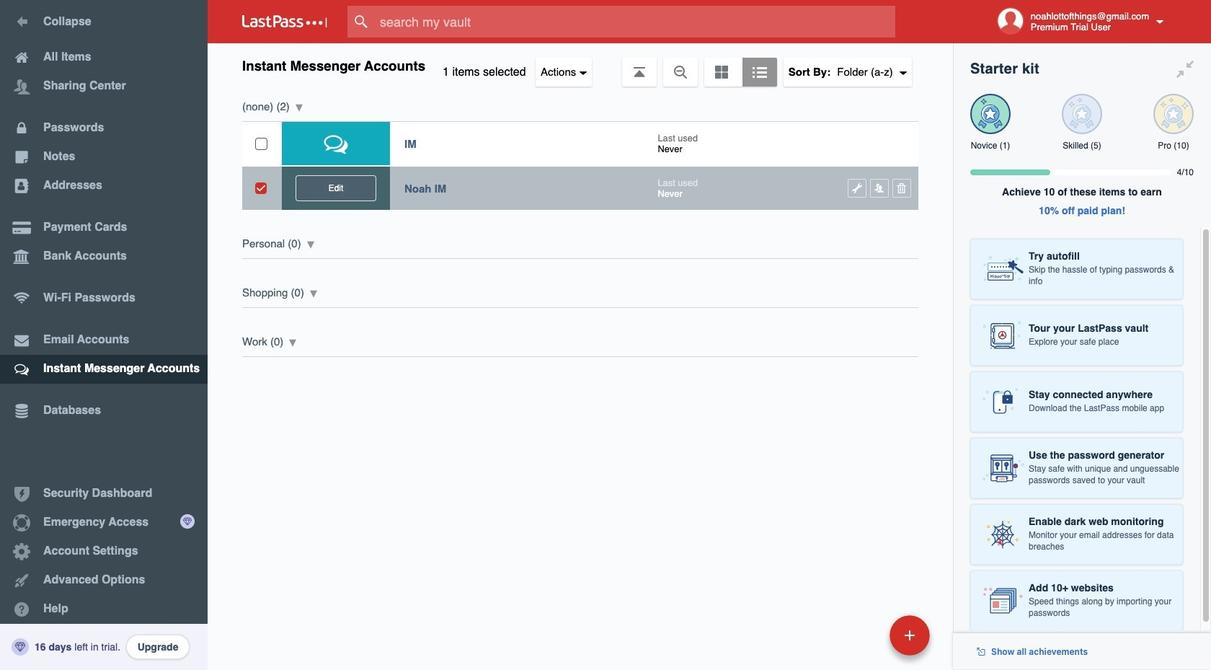 Task type: locate. For each thing, give the bounding box(es) containing it.
Search search field
[[348, 6, 924, 38]]

main navigation navigation
[[0, 0, 208, 670]]

new item navigation
[[791, 611, 939, 670]]

lastpass image
[[242, 15, 327, 28]]



Task type: describe. For each thing, give the bounding box(es) containing it.
new item element
[[791, 614, 935, 656]]

search my vault text field
[[348, 6, 924, 38]]

vault options navigation
[[208, 43, 953, 87]]



